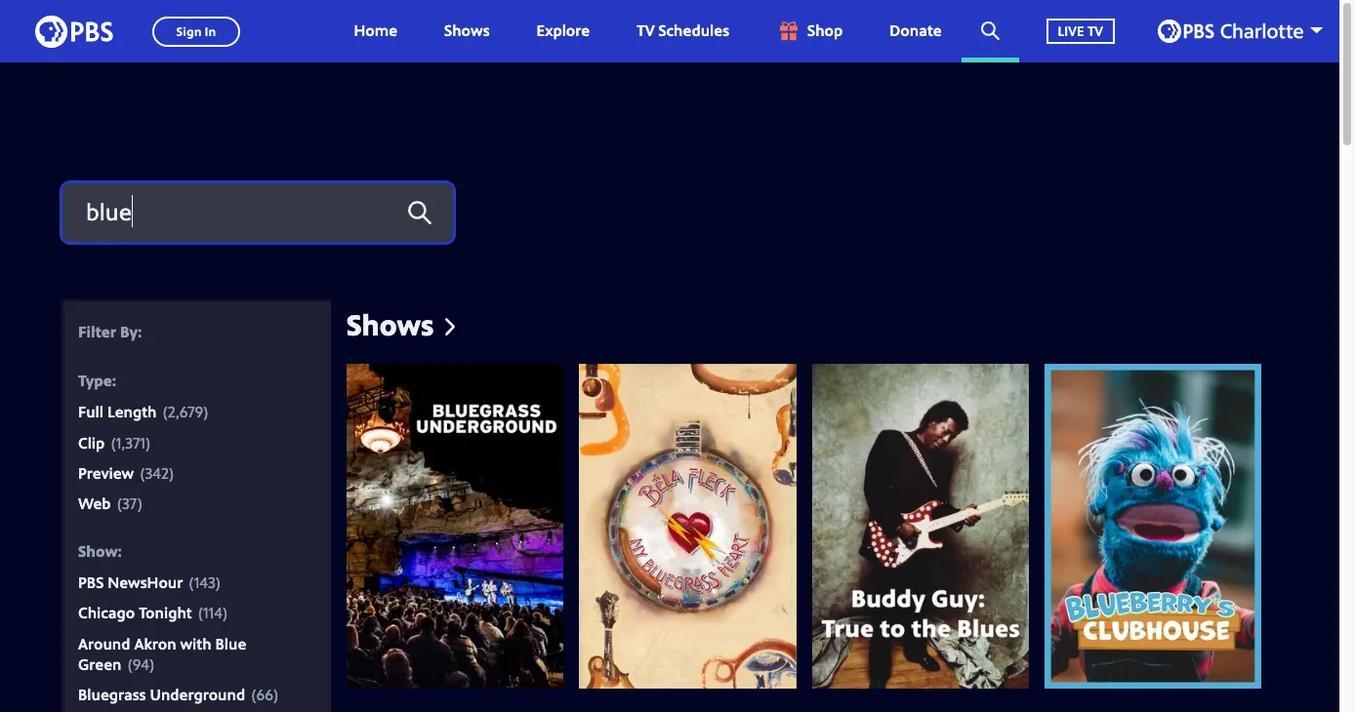 Task type: locate. For each thing, give the bounding box(es) containing it.
: up length
[[112, 370, 116, 391]]

: up newshour
[[118, 540, 122, 562]]

:
[[112, 370, 116, 391], [118, 540, 122, 562]]

pbs
[[78, 572, 104, 594]]

béla fleck: my bluegrass heart image
[[579, 364, 796, 689]]

0 horizontal spatial :
[[112, 370, 116, 391]]

filter by:
[[78, 321, 142, 343]]

( 94 )
[[127, 654, 155, 676]]

pbs image
[[35, 9, 113, 53]]

tv schedules link
[[617, 0, 749, 62]]

) up 342 on the bottom
[[146, 432, 151, 454]]

( right green
[[127, 654, 133, 676]]

show
[[78, 540, 118, 562]]

( up tonight
[[189, 572, 194, 594]]

full
[[78, 401, 104, 423]]

1 vertical spatial shows
[[347, 305, 434, 345]]

chicago
[[78, 603, 135, 624]]

0 vertical spatial shows
[[444, 20, 490, 41]]

tv right live
[[1088, 21, 1103, 40]]

search image
[[981, 21, 999, 40]]

0 horizontal spatial shows
[[347, 305, 434, 345]]

shows link
[[425, 0, 509, 62], [347, 305, 455, 345]]

bluegrass underground ( 66 )
[[78, 685, 279, 706]]

bluegrass underground image
[[347, 364, 564, 689]]

( right underground
[[251, 685, 256, 706]]

shows
[[444, 20, 490, 41], [347, 305, 434, 345]]

1 horizontal spatial tv
[[1088, 21, 1103, 40]]

( down 1,371
[[140, 463, 145, 484]]

pbs newshour ( 143 ) chicago tonight ( 114 )
[[78, 572, 228, 624]]

( right the clip
[[111, 432, 116, 454]]

tv schedules
[[637, 20, 729, 41]]

1 vertical spatial :
[[118, 540, 122, 562]]

(
[[163, 401, 168, 423], [111, 432, 116, 454], [140, 463, 145, 484], [117, 493, 122, 515], [189, 572, 194, 594], [198, 603, 203, 624], [127, 654, 133, 676], [251, 685, 256, 706]]

1 horizontal spatial :
[[118, 540, 122, 562]]

94
[[133, 654, 149, 676]]

home
[[354, 20, 397, 41]]

0 horizontal spatial tv
[[637, 20, 655, 41]]

live tv link
[[1027, 0, 1135, 62]]

schedules
[[659, 20, 729, 41]]

342
[[145, 463, 169, 484]]

live
[[1058, 21, 1084, 40]]

Search search field
[[62, 184, 453, 242]]

explore
[[537, 20, 590, 41]]

bluegrass
[[78, 685, 146, 706]]

underground
[[150, 685, 245, 706]]

66
[[256, 685, 273, 706]]

0 vertical spatial :
[[112, 370, 116, 391]]

live tv
[[1058, 21, 1103, 40]]

blueberry's clubhouse image
[[1045, 364, 1262, 689]]

clip
[[78, 432, 105, 454]]

show :
[[78, 540, 122, 562]]

by:
[[120, 321, 142, 343]]

tv
[[637, 20, 655, 41], [1088, 21, 1103, 40]]

: for type
[[112, 370, 116, 391]]

web
[[78, 493, 111, 515]]

with
[[180, 633, 211, 655]]

0 vertical spatial shows link
[[425, 0, 509, 62]]

) right web in the left bottom of the page
[[137, 493, 143, 515]]

length
[[107, 401, 157, 423]]

) up blue
[[223, 603, 228, 624]]

)
[[203, 401, 209, 423], [146, 432, 151, 454], [169, 463, 174, 484], [137, 493, 143, 515], [216, 572, 221, 594], [223, 603, 228, 624], [149, 654, 155, 676], [273, 685, 279, 706]]

37
[[122, 493, 137, 515]]

tonight
[[139, 603, 192, 624]]

tv left schedules
[[637, 20, 655, 41]]

around
[[78, 633, 130, 655]]



Task type: vqa. For each thing, say whether or not it's contained in the screenshot.


Task type: describe. For each thing, give the bounding box(es) containing it.
type
[[78, 370, 112, 391]]

filter
[[78, 321, 116, 343]]

home link
[[334, 0, 417, 62]]

2,679
[[168, 401, 203, 423]]

) down 2,679
[[169, 463, 174, 484]]

pbs charlotte image
[[1158, 20, 1304, 43]]

( down 143
[[198, 603, 203, 624]]

1,371
[[116, 432, 146, 454]]

114
[[203, 603, 223, 624]]

: for show
[[118, 540, 122, 562]]

buddy guy: true to the blues image
[[812, 364, 1029, 689]]

) right length
[[203, 401, 209, 423]]

newshour
[[108, 572, 183, 594]]

1 vertical spatial shows link
[[347, 305, 455, 345]]

donate link
[[870, 0, 961, 62]]

143
[[194, 572, 216, 594]]

full length ( 2,679 ) clip ( 1,371 ) preview ( 342 ) web ( 37 )
[[78, 401, 209, 515]]

green
[[78, 654, 122, 676]]

around akron with blue green
[[78, 633, 246, 676]]

) right underground
[[273, 685, 279, 706]]

( right web in the left bottom of the page
[[117, 493, 122, 515]]

donate
[[890, 20, 942, 41]]

akron
[[134, 633, 176, 655]]

explore link
[[517, 0, 609, 62]]

blue
[[215, 633, 246, 655]]

shop
[[808, 20, 843, 41]]

type :
[[78, 370, 116, 391]]

shop link
[[757, 0, 863, 62]]

( right length
[[163, 401, 168, 423]]

) up bluegrass underground ( 66 ) at left
[[149, 654, 155, 676]]

) up the "114"
[[216, 572, 221, 594]]

1 horizontal spatial shows
[[444, 20, 490, 41]]

preview
[[78, 463, 134, 484]]



